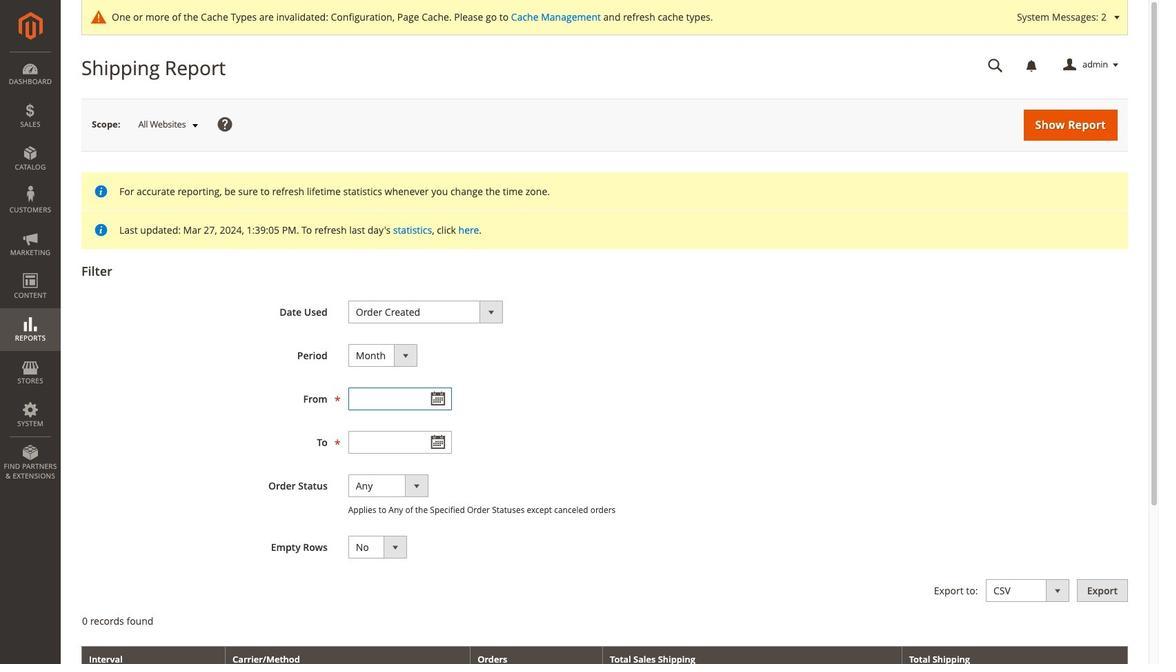 Task type: locate. For each thing, give the bounding box(es) containing it.
None text field
[[348, 388, 452, 411]]

None text field
[[979, 53, 1013, 77], [348, 431, 452, 454], [979, 53, 1013, 77], [348, 431, 452, 454]]

menu bar
[[0, 52, 61, 488]]



Task type: describe. For each thing, give the bounding box(es) containing it.
magento admin panel image
[[18, 12, 42, 40]]



